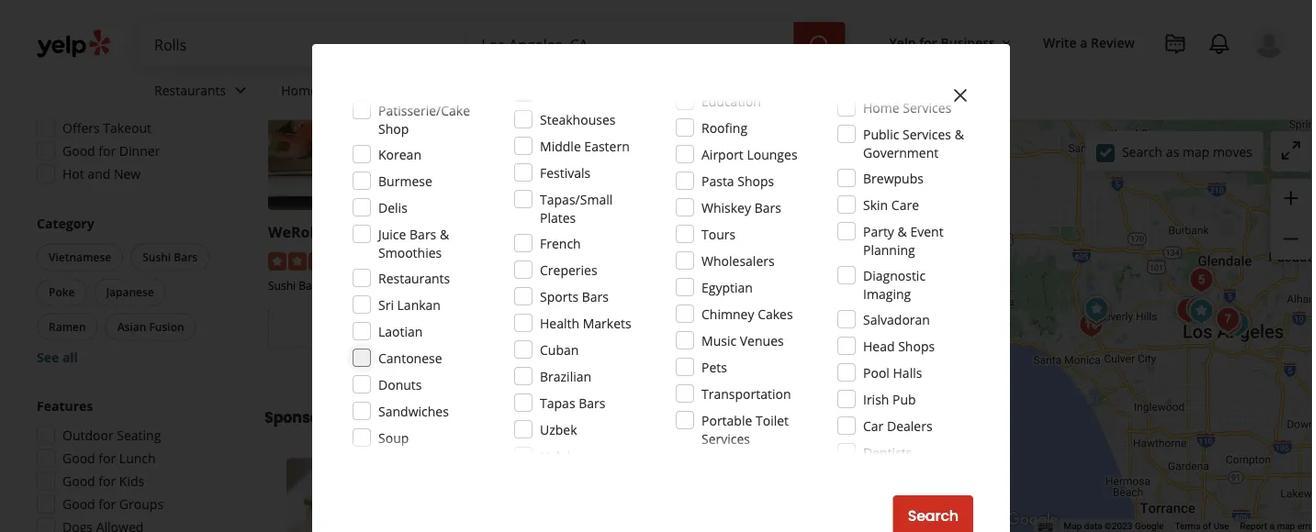 Task type: describe. For each thing, give the bounding box(es) containing it.
sushi inside button
[[143, 250, 171, 265]]

sponsored results
[[265, 408, 401, 429]]

home services inside business categories element
[[281, 81, 370, 99]]

user actions element
[[875, 23, 1312, 136]]

16 chevron down v2 image
[[1000, 36, 1014, 50]]

map data ©2023 google
[[1064, 521, 1164, 532]]

features
[[37, 398, 93, 415]]

4.6 (43 reviews)
[[375, 251, 468, 269]]

4.6 star rating image
[[268, 253, 367, 271]]

map region
[[842, 0, 1313, 533]]

google image
[[1003, 509, 1064, 533]]

pub
[[893, 391, 917, 408]]

music venues
[[702, 332, 784, 350]]

weroll nori
[[268, 222, 355, 242]]

review
[[1092, 34, 1136, 51]]

©2023
[[1105, 521, 1133, 532]]

car
[[864, 418, 884, 435]]

wholesalers
[[702, 252, 775, 270]]

services inside home services link
[[321, 81, 370, 99]]

event
[[911, 223, 944, 240]]

moves
[[1214, 143, 1253, 161]]

offers delivery
[[62, 73, 152, 91]]

good for lunch
[[62, 450, 156, 468]]

restaurants link
[[140, 66, 267, 119]]

offers for offers takeout
[[62, 119, 100, 137]]

good for groups
[[62, 496, 164, 514]]

weroll nori link
[[268, 222, 355, 242]]

poke
[[49, 285, 75, 300]]

zoom in image
[[1281, 187, 1303, 209]]

suggested
[[37, 21, 102, 39]]

write
[[1044, 34, 1077, 51]]

skin
[[864, 196, 889, 214]]

salvadoran
[[864, 311, 931, 328]]

see
[[37, 349, 59, 367]]

halal
[[540, 448, 571, 465]]

hello fish image
[[1171, 290, 1208, 327]]

airport lounges
[[702, 146, 798, 163]]

2 horizontal spatial open
[[554, 349, 588, 367]]

sushi bars, japanese, fast food
[[268, 278, 429, 294]]

home services inside search dialog
[[864, 99, 952, 116]]

am
[[884, 349, 904, 367]]

slideshow element
[[287, 459, 443, 533]]

ramen
[[49, 320, 86, 335]]

pasta shops
[[702, 172, 775, 190]]

order now for roll call - koreatown
[[574, 318, 650, 339]]

sri lankan
[[379, 296, 441, 314]]

order now for weroll nori
[[340, 318, 416, 339]]

1 japanese, from the left
[[327, 278, 376, 294]]

call
[[534, 222, 561, 242]]

good for good for lunch
[[62, 450, 95, 468]]

previous image
[[294, 526, 316, 533]]

for for lunch
[[99, 450, 116, 468]]

now for weroll nori
[[384, 318, 416, 339]]

hot
[[62, 165, 84, 183]]

yunomi handroll image
[[1219, 306, 1256, 343]]

patisserie/cake shop
[[379, 102, 470, 137]]

head
[[864, 338, 895, 355]]

pm for open until 8:30 pm
[[417, 349, 436, 367]]

weroll
[[268, 222, 319, 242]]

roll call - koreatown
[[502, 222, 654, 242]]

(580 reviews)
[[630, 251, 709, 269]]

order for nori
[[340, 318, 381, 339]]

until 2:00 am
[[825, 349, 904, 367]]

transportation
[[702, 385, 792, 403]]

open for until
[[320, 349, 354, 367]]

japanese
[[106, 285, 154, 300]]

kazunori | dtla image
[[1212, 305, 1249, 341]]

planning
[[864, 241, 916, 259]]

new
[[114, 165, 141, 183]]

food
[[403, 278, 429, 294]]

4.2
[[843, 251, 861, 269]]

-
[[565, 222, 570, 242]]

see all
[[37, 349, 78, 367]]

hello
[[736, 222, 774, 242]]

write a review
[[1044, 34, 1136, 51]]

order now link for hello fish
[[736, 308, 956, 349]]

dealers
[[887, 418, 933, 435]]

patisserie/cake
[[379, 102, 470, 119]]

1 bars, from the left
[[299, 278, 325, 294]]

fast
[[379, 278, 400, 294]]

tapas/small
[[540, 191, 613, 208]]

outdoor seating
[[62, 427, 161, 445]]

restaurants inside business categories element
[[154, 81, 226, 99]]

california rock'n sushi - los angeles image
[[1171, 293, 1208, 329]]

now for roll call - koreatown
[[618, 318, 650, 339]]

juice
[[379, 226, 406, 243]]

home inside business categories element
[[281, 81, 318, 99]]

reviews) for weroll nori
[[418, 251, 468, 269]]

middle eastern
[[540, 137, 630, 155]]

yelp
[[890, 34, 917, 51]]

sushi down 4.6 star rating image
[[268, 278, 296, 294]]

roll
[[502, 222, 530, 242]]

public
[[864, 125, 900, 143]]

steakhouses
[[540, 111, 616, 128]]

hello fish
[[736, 222, 808, 242]]

& for public services & government
[[955, 125, 965, 143]]

4.6
[[375, 251, 393, 269]]

yelp for business
[[890, 34, 996, 51]]

outdoor
[[62, 427, 114, 445]]

(43
[[396, 251, 415, 269]]

search button
[[894, 496, 974, 533]]

kids
[[119, 473, 144, 491]]

french
[[540, 235, 581, 252]]

search for search
[[908, 506, 959, 527]]

california roll factory image
[[1073, 307, 1110, 344]]

services inside public services & government
[[903, 125, 952, 143]]

a for write
[[1081, 34, 1088, 51]]

data
[[1085, 521, 1103, 532]]

pool halls
[[864, 364, 923, 382]]

plates
[[540, 209, 576, 226]]

sandwiches
[[379, 403, 449, 420]]

report a map erro
[[1241, 521, 1313, 532]]

bars for sushi bars
[[174, 250, 198, 265]]

lankan
[[397, 296, 441, 314]]

terms of use
[[1175, 521, 1230, 532]]

2 bars, from the left
[[585, 278, 610, 294]]

for for dinner
[[99, 142, 116, 160]]

vietnamese
[[49, 250, 111, 265]]

good for kids
[[62, 473, 144, 491]]

good for dinner
[[62, 142, 160, 160]]

government
[[864, 144, 939, 161]]

good for good for groups
[[62, 496, 95, 514]]

portable
[[702, 412, 753, 430]]

open for now
[[62, 51, 95, 68]]

music
[[702, 332, 737, 350]]

bars for sports bars
[[582, 288, 609, 305]]

bars for juice bars & smoothies
[[410, 226, 437, 243]]

order now link for roll call - koreatown
[[502, 308, 722, 349]]



Task type: locate. For each thing, give the bounding box(es) containing it.
bars right tapas
[[579, 395, 606, 412]]

party & event planning
[[864, 223, 944, 259]]

24 chevron down v2 image
[[230, 79, 252, 101], [509, 79, 531, 101]]

shops
[[738, 172, 775, 190], [899, 338, 935, 355]]

laotian
[[379, 323, 423, 340]]

for down good for lunch
[[99, 473, 116, 491]]

home inside search dialog
[[864, 99, 900, 116]]

pm right '8:30'
[[417, 349, 436, 367]]

roll roll roll image
[[1173, 294, 1209, 330]]

until left '8:30'
[[358, 349, 384, 367]]

order for fish
[[808, 318, 849, 339]]

search down dentists
[[908, 506, 959, 527]]

good down good for kids
[[62, 496, 95, 514]]

erro
[[1298, 521, 1313, 532]]

good for good for kids
[[62, 473, 95, 491]]

1 vertical spatial shops
[[899, 338, 935, 355]]

2 reviews) from the left
[[660, 251, 709, 269]]

0 vertical spatial pm
[[158, 51, 178, 68]]

close image
[[950, 85, 972, 107]]

order now up the until 2:00 am
[[808, 318, 884, 339]]

markets
[[583, 315, 632, 332]]

order now link down 'chinese'
[[502, 308, 722, 349]]

sports bars
[[540, 288, 609, 305]]

3 order now link from the left
[[736, 308, 956, 349]]

1 order now link from the left
[[268, 308, 488, 349]]

asian fusion button
[[105, 314, 196, 341]]

search inside button
[[908, 506, 959, 527]]

business
[[941, 34, 996, 51]]

0 horizontal spatial shops
[[738, 172, 775, 190]]

1 horizontal spatial 24 chevron down v2 image
[[509, 79, 531, 101]]

asian
[[117, 320, 146, 335]]

projects image
[[1165, 33, 1187, 55]]

reviews) right (43
[[418, 251, 468, 269]]

for right yelp
[[920, 34, 938, 51]]

bars inside button
[[174, 250, 198, 265]]

4 good from the top
[[62, 496, 95, 514]]

expand map image
[[1281, 140, 1303, 162]]

search dialog
[[0, 0, 1313, 533]]

2 horizontal spatial &
[[955, 125, 965, 143]]

chimney
[[702, 305, 755, 323]]

2 24 chevron down v2 image from the left
[[509, 79, 531, 101]]

3 good from the top
[[62, 473, 95, 491]]

home
[[281, 81, 318, 99], [864, 99, 900, 116]]

pets
[[702, 359, 728, 376]]

a inside write a review link
[[1081, 34, 1088, 51]]

&
[[955, 125, 965, 143], [898, 223, 908, 240], [440, 226, 449, 243]]

shops up halls at the right of page
[[899, 338, 935, 355]]

order now link up the "open until 8:30 pm"
[[268, 308, 488, 349]]

airport
[[702, 146, 744, 163]]

fusion
[[149, 320, 184, 335]]

reviews) for hello fish
[[894, 251, 943, 269]]

1 horizontal spatial pm
[[417, 349, 436, 367]]

2 horizontal spatial order now
[[808, 318, 884, 339]]

offers for offers delivery
[[62, 73, 100, 91]]

2 order now link from the left
[[502, 308, 722, 349]]

(531
[[864, 251, 890, 269]]

search image
[[809, 34, 831, 56]]

search as map moves
[[1123, 143, 1253, 161]]

2:00
[[856, 349, 881, 367]]

0 vertical spatial offers
[[62, 73, 100, 91]]

sushi right the salad,
[[808, 278, 836, 294]]

0 vertical spatial shops
[[738, 172, 775, 190]]

open up sponsored results
[[320, 349, 354, 367]]

1 order from the left
[[340, 318, 381, 339]]

& inside juice bars & smoothies
[[440, 226, 449, 243]]

good down outdoor
[[62, 450, 95, 468]]

offers down open now 5:29 pm
[[62, 73, 100, 91]]

until left 2:00
[[825, 349, 852, 367]]

now for hello fish
[[852, 318, 884, 339]]

map for moves
[[1183, 143, 1210, 161]]

shop
[[379, 120, 409, 137]]

map right as
[[1183, 143, 1210, 161]]

open until 8:30 pm
[[320, 349, 436, 367]]

1 horizontal spatial map
[[1278, 521, 1296, 532]]

0 horizontal spatial 24 chevron down v2 image
[[230, 79, 252, 101]]

1 vertical spatial restaurants
[[379, 270, 450, 287]]

chinese
[[613, 278, 654, 294]]

order now for hello fish
[[808, 318, 884, 339]]

restaurants down 4.6 (43 reviews)
[[379, 270, 450, 287]]

3 reviews) from the left
[[894, 251, 943, 269]]

for down good for kids
[[99, 496, 116, 514]]

1 good from the top
[[62, 142, 95, 160]]

roofing
[[702, 119, 748, 136]]

salad,
[[775, 278, 805, 294]]

1 horizontal spatial until
[[825, 349, 852, 367]]

order for call
[[574, 318, 615, 339]]

creperies
[[540, 261, 598, 279]]

map left erro
[[1278, 521, 1296, 532]]

& for juice bars & smoothies
[[440, 226, 449, 243]]

0 horizontal spatial map
[[1183, 143, 1210, 161]]

16 info v2 image
[[405, 411, 419, 425]]

sushi up the japanese
[[143, 250, 171, 265]]

offers
[[62, 73, 100, 91], [62, 119, 100, 137]]

1 offers from the top
[[62, 73, 100, 91]]

seating
[[117, 427, 161, 445]]

bars for tapas bars
[[579, 395, 606, 412]]

toilet
[[756, 412, 789, 430]]

& up planning
[[898, 223, 908, 240]]

for down offers takeout at left
[[99, 142, 116, 160]]

0 vertical spatial restaurants
[[154, 81, 226, 99]]

bars,
[[299, 278, 325, 294], [585, 278, 610, 294]]

4.3 star rating image
[[502, 253, 601, 271]]

uzbek
[[540, 421, 577, 439]]

report
[[1241, 521, 1268, 532]]

japanese, down 4.3 star rating image
[[502, 278, 551, 294]]

now down 'chinese'
[[618, 318, 650, 339]]

reviews)
[[418, 251, 468, 269], [660, 251, 709, 269], [894, 251, 943, 269]]

for inside button
[[920, 34, 938, 51]]

bars up smoothies
[[410, 226, 437, 243]]

order now link
[[268, 308, 488, 349], [502, 308, 722, 349], [736, 308, 956, 349]]

0 horizontal spatial home
[[281, 81, 318, 99]]

1 horizontal spatial home services
[[864, 99, 952, 116]]

0 horizontal spatial japanese,
[[327, 278, 376, 294]]

1 vertical spatial search
[[908, 506, 959, 527]]

5:29
[[130, 51, 155, 68]]

1 horizontal spatial &
[[898, 223, 908, 240]]

group containing features
[[31, 397, 228, 533]]

fish
[[778, 222, 808, 242]]

shops for pasta shops
[[738, 172, 775, 190]]

0 horizontal spatial order now
[[340, 318, 416, 339]]

1 horizontal spatial shops
[[899, 338, 935, 355]]

pm right 5:29
[[158, 51, 178, 68]]

order now down 'chinese'
[[574, 318, 650, 339]]

search for search as map moves
[[1123, 143, 1163, 161]]

open down suggested at the top
[[62, 51, 95, 68]]

now up 2:00
[[852, 318, 884, 339]]

2 offers from the top
[[62, 119, 100, 137]]

zoom out image
[[1281, 228, 1303, 250]]

order now down sri in the bottom left of the page
[[340, 318, 416, 339]]

of
[[1204, 521, 1212, 532]]

services inside portable toilet services
[[702, 430, 751, 448]]

order now link up the until 2:00 am
[[736, 308, 956, 349]]

3 order from the left
[[808, 318, 849, 339]]

2 order from the left
[[574, 318, 615, 339]]

restaurants inside search dialog
[[379, 270, 450, 287]]

now up 'offers delivery'
[[99, 51, 126, 68]]

1 horizontal spatial japanese,
[[502, 278, 551, 294]]

& down close "icon"
[[955, 125, 965, 143]]

japanese, left fast
[[327, 278, 376, 294]]

yelp for business button
[[883, 26, 1022, 59]]

order now link for weroll nori
[[268, 308, 488, 349]]

category
[[37, 215, 94, 232]]

0 horizontal spatial &
[[440, 226, 449, 243]]

reviews) down event
[[894, 251, 943, 269]]

a for report
[[1270, 521, 1275, 532]]

car dealers
[[864, 418, 933, 435]]

for for kids
[[99, 473, 116, 491]]

party
[[864, 223, 895, 240]]

order
[[340, 318, 381, 339], [574, 318, 615, 339], [808, 318, 849, 339]]

0 horizontal spatial a
[[1081, 34, 1088, 51]]

pm inside group
[[158, 51, 178, 68]]

0 horizontal spatial pm
[[158, 51, 178, 68]]

and
[[88, 165, 111, 183]]

education
[[702, 92, 762, 110]]

1 order now from the left
[[340, 318, 416, 339]]

groups
[[119, 496, 164, 514]]

& inside public services & government
[[955, 125, 965, 143]]

keyboard shortcuts image
[[1039, 523, 1053, 532]]

1 horizontal spatial order now link
[[502, 308, 722, 349]]

bars inside juice bars & smoothies
[[410, 226, 437, 243]]

1 vertical spatial pm
[[417, 349, 436, 367]]

reviews) right (580
[[660, 251, 709, 269]]

halls
[[893, 364, 923, 382]]

1 reviews) from the left
[[418, 251, 468, 269]]

0 vertical spatial a
[[1081, 34, 1088, 51]]

0 horizontal spatial bars,
[[299, 278, 325, 294]]

0 vertical spatial map
[[1183, 143, 1210, 161]]

map
[[1183, 143, 1210, 161], [1278, 521, 1296, 532]]

3 order now from the left
[[808, 318, 884, 339]]

wraps,
[[736, 278, 772, 294]]

1 until from the left
[[358, 349, 384, 367]]

tapas
[[540, 395, 576, 412]]

order down sports bars
[[574, 318, 615, 339]]

1 horizontal spatial open
[[320, 349, 354, 367]]

4.2 star rating image
[[736, 253, 835, 271]]

a right report at the bottom of page
[[1270, 521, 1275, 532]]

bars up fusion
[[174, 250, 198, 265]]

pm for open now 5:29 pm
[[158, 51, 178, 68]]

roll call - koreatown link
[[502, 222, 654, 242]]

0 horizontal spatial reviews)
[[418, 251, 468, 269]]

shops for head shops
[[899, 338, 935, 355]]

2 until from the left
[[825, 349, 852, 367]]

4.2 (531 reviews)
[[843, 251, 943, 269]]

lunch
[[119, 450, 156, 468]]

order up the "open until 8:30 pm"
[[340, 318, 381, 339]]

0 horizontal spatial home services
[[281, 81, 370, 99]]

0 horizontal spatial until
[[358, 349, 384, 367]]

roll call - koreatown image
[[1184, 294, 1220, 330]]

business categories element
[[140, 66, 1286, 119]]

skin care
[[864, 196, 920, 214]]

0 horizontal spatial order
[[340, 318, 381, 339]]

open
[[62, 51, 95, 68], [320, 349, 354, 367], [554, 349, 588, 367]]

2 good from the top
[[62, 450, 95, 468]]

diagnostic
[[864, 267, 926, 284]]

0 horizontal spatial search
[[908, 506, 959, 527]]

report a map erro link
[[1241, 521, 1313, 532]]

ramen button
[[37, 314, 98, 341]]

home services
[[281, 81, 370, 99], [864, 99, 952, 116]]

shops down airport lounges in the right of the page
[[738, 172, 775, 190]]

cantonese
[[379, 350, 442, 367]]

1 horizontal spatial home
[[864, 99, 900, 116]]

good up 'hot' on the top left of the page
[[62, 142, 95, 160]]

group containing category
[[33, 215, 228, 367]]

2 horizontal spatial order now link
[[736, 308, 956, 349]]

1 vertical spatial offers
[[62, 119, 100, 137]]

1 horizontal spatial bars,
[[585, 278, 610, 294]]

for for business
[[920, 34, 938, 51]]

0 horizontal spatial open
[[62, 51, 95, 68]]

bars down 4.2
[[839, 278, 862, 294]]

notifications image
[[1209, 33, 1231, 55]]

0 horizontal spatial order now link
[[268, 308, 488, 349]]

hot and new
[[62, 165, 141, 183]]

1 horizontal spatial search
[[1123, 143, 1163, 161]]

sri
[[379, 296, 394, 314]]

sushi down 4.3 star rating image
[[554, 278, 582, 294]]

japanese button
[[94, 279, 166, 306]]

1 vertical spatial map
[[1278, 521, 1296, 532]]

bars for whiskey bars
[[755, 199, 782, 216]]

2 horizontal spatial reviews)
[[894, 251, 943, 269]]

2 order now from the left
[[574, 318, 650, 339]]

open up brazilian
[[554, 349, 588, 367]]

sushi bars
[[143, 250, 198, 265]]

offers up "good for dinner"
[[62, 119, 100, 137]]

kazunori | westwood image
[[1079, 295, 1116, 332]]

weroll nori image
[[1079, 292, 1116, 328], [1079, 292, 1116, 328]]

2 japanese, from the left
[[502, 278, 551, 294]]

0 vertical spatial search
[[1123, 143, 1163, 161]]

None search field
[[140, 22, 849, 66]]

1 horizontal spatial order
[[574, 318, 615, 339]]

search left as
[[1123, 143, 1163, 161]]

cuban
[[540, 341, 579, 359]]

group
[[31, 21, 228, 189], [1272, 179, 1312, 260], [33, 215, 228, 367], [31, 397, 228, 533]]

diagnostic imaging
[[864, 267, 926, 303]]

takeout sushi and roll image
[[1181, 292, 1218, 328]]

good down good for lunch
[[62, 473, 95, 491]]

nori
[[323, 222, 355, 242]]

1 horizontal spatial a
[[1270, 521, 1275, 532]]

2 horizontal spatial order
[[808, 318, 849, 339]]

for for groups
[[99, 496, 116, 514]]

bars, left 'chinese'
[[585, 278, 610, 294]]

health markets
[[540, 315, 632, 332]]

bars, down 4.6 star rating image
[[299, 278, 325, 294]]

good for good for dinner
[[62, 142, 95, 160]]

1 horizontal spatial restaurants
[[379, 270, 450, 287]]

soup
[[379, 430, 409, 447]]

sōgo roll bar image
[[1184, 262, 1220, 299]]

now down sri lankan
[[384, 318, 416, 339]]

24 chevron down v2 image inside restaurants link
[[230, 79, 252, 101]]

care
[[892, 196, 920, 214]]

poke button
[[37, 279, 87, 306]]

eastern
[[585, 137, 630, 155]]

1 vertical spatial a
[[1270, 521, 1275, 532]]

group containing suggested
[[31, 21, 228, 189]]

bars up hello fish
[[755, 199, 782, 216]]

middle
[[540, 137, 581, 155]]

sushi rush image
[[1210, 302, 1247, 339]]

0 horizontal spatial restaurants
[[154, 81, 226, 99]]

bars up health markets
[[582, 288, 609, 305]]

a right write
[[1081, 34, 1088, 51]]

terms of use link
[[1175, 521, 1230, 532]]

vietnamese button
[[37, 244, 123, 271]]

& up 4.6 (43 reviews)
[[440, 226, 449, 243]]

1 horizontal spatial reviews)
[[660, 251, 709, 269]]

map for erro
[[1278, 521, 1296, 532]]

1 horizontal spatial order now
[[574, 318, 650, 339]]

1 24 chevron down v2 image from the left
[[230, 79, 252, 101]]

restaurants down 5:29
[[154, 81, 226, 99]]

for up good for kids
[[99, 450, 116, 468]]

portable toilet services
[[702, 412, 789, 448]]

order up the until 2:00 am
[[808, 318, 849, 339]]

offers takeout
[[62, 119, 152, 137]]

& inside party & event planning
[[898, 223, 908, 240]]



Task type: vqa. For each thing, say whether or not it's contained in the screenshot.
your to the top
no



